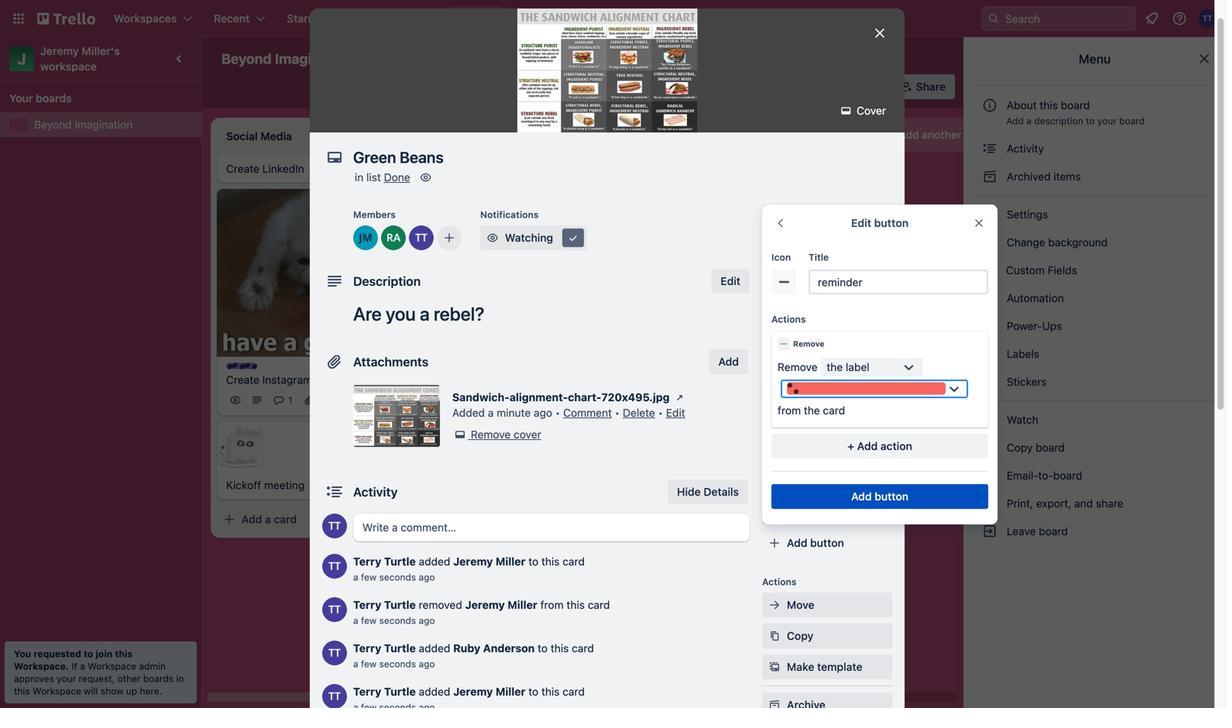 Task type: describe. For each thing, give the bounding box(es) containing it.
archived
[[1007, 170, 1051, 183]]

ruby anderson (rubyanderson7) image down members
[[381, 226, 406, 250]]

add down social
[[787, 537, 808, 549]]

power- inside 'button'
[[595, 80, 631, 93]]

to down anderson in the left bottom of the page
[[529, 686, 539, 698]]

custom for add to card
[[787, 380, 827, 393]]

1 vertical spatial the
[[804, 404, 821, 417]]

this inside terry turtle removed jeremy miller from this card a few seconds ago
[[567, 599, 585, 612]]

1 horizontal spatial workspace
[[88, 661, 137, 672]]

join
[[96, 649, 113, 660]]

kickoff meeting
[[226, 479, 305, 492]]

1 horizontal spatial labels
[[1004, 348, 1040, 360]]

sm image inside stickers 'link'
[[983, 374, 998, 390]]

and
[[1075, 497, 1094, 510]]

2 vertical spatial power-ups
[[763, 420, 813, 431]]

0 horizontal spatial activity
[[353, 485, 398, 500]]

sm image inside checklist link
[[767, 286, 783, 301]]

dates button
[[763, 312, 893, 337]]

to inside terry turtle added jeremy miller to this card a few seconds ago
[[529, 555, 539, 568]]

will
[[84, 686, 98, 697]]

1 vertical spatial list
[[367, 171, 381, 184]]

print, export, and share
[[1004, 497, 1124, 510]]

sm image inside activity link
[[983, 141, 998, 157]]

sm image for email-to-board link
[[983, 468, 998, 484]]

this inside if a workspace admin approves your request, other boards in this workspace will show up here.
[[14, 686, 30, 697]]

social media
[[787, 506, 852, 518]]

a inside terry turtle removed jeremy miller from this card a few seconds ago
[[353, 615, 359, 626]]

are
[[353, 303, 382, 325]]

archived items
[[1004, 170, 1082, 183]]

to up return to previous screen image on the top
[[783, 203, 793, 214]]

close popover image
[[973, 217, 986, 229]]

delete
[[623, 407, 656, 419]]

card inside terry turtle added jeremy miller to this card a few seconds ago
[[563, 555, 585, 568]]

1 vertical spatial imagination
[[75, 118, 133, 131]]

added a minute ago
[[453, 407, 553, 419]]

settings
[[1004, 208, 1049, 221]]

board inside email-to-board link
[[1054, 469, 1083, 482]]

turtle for terry turtle added ruby anderson to this card a few seconds ago
[[384, 642, 416, 655]]

if a workspace admin approves your request, other boards in this workspace will show up here.
[[14, 661, 184, 697]]

social
[[787, 506, 818, 518]]

1 horizontal spatial 1
[[729, 359, 733, 370]]

ruby
[[454, 642, 481, 655]]

add down the beans
[[719, 355, 739, 368]]

done link
[[384, 171, 411, 184]]

action
[[881, 440, 913, 453]]

attachment button
[[763, 343, 893, 368]]

done
[[384, 171, 411, 184]]

button for automation
[[811, 537, 845, 549]]

ago down alignment-
[[534, 407, 553, 419]]

this inside "terry turtle added ruby anderson to this card a few seconds ago"
[[551, 642, 569, 655]]

chart-
[[568, 391, 602, 404]]

button for edit button
[[875, 490, 909, 503]]

template
[[818, 661, 863, 674]]

ruby anderson (rubyanderson7) image up "cover" at the right top
[[869, 76, 890, 98]]

sandwich-alignment-chart-720x495.jpg
[[453, 391, 670, 404]]

jeremy miller (jeremymiller198) image up cover link
[[848, 76, 870, 98]]

add down kickoff
[[242, 513, 262, 526]]

add another list button
[[871, 118, 1082, 152]]

items
[[1054, 170, 1082, 183]]

create linkedin
[[226, 162, 305, 175]]

few for terry turtle removed jeremy miller from this card a few seconds ago
[[361, 615, 377, 626]]

a few seconds ago link for terry turtle added jeremy miller to this card a few seconds ago
[[353, 572, 435, 583]]

sm image inside archived items "link"
[[983, 169, 998, 184]]

move link
[[763, 593, 893, 618]]

attachment
[[787, 349, 847, 362]]

terry for terry turtle added jeremy miller to this card a few seconds ago
[[353, 555, 382, 568]]

terry turtle added jeremy miller to this card a few seconds ago
[[353, 555, 585, 583]]

0 horizontal spatial labels link
[[763, 250, 893, 275]]

a inside "terry turtle added ruby anderson to this card a few seconds ago"
[[353, 659, 359, 670]]

change background link
[[973, 230, 1218, 255]]

you
[[14, 649, 31, 660]]

boards inside if a workspace admin approves your request, other boards in this workspace will show up here.
[[143, 674, 174, 684]]

list inside "button"
[[965, 128, 980, 141]]

0 vertical spatial from
[[778, 404, 801, 417]]

add a card for right add a card button
[[682, 394, 737, 406]]

edit card image
[[835, 196, 848, 208]]

1 vertical spatial 1
[[288, 395, 293, 406]]

sm image for leave board link
[[983, 524, 998, 539]]

miller's
[[82, 45, 120, 57]]

power-ups button
[[564, 74, 661, 99]]

ups down automation "link"
[[1043, 320, 1063, 332]]

custom fields for menu
[[1007, 264, 1078, 277]]

automation button
[[664, 74, 754, 99]]

miller for from this card
[[508, 599, 538, 612]]

jeremy for terry turtle removed jeremy miller from this card a few seconds ago
[[465, 599, 505, 612]]

ups down from the card at the right bottom of page
[[795, 420, 813, 431]]

Write a comment text field
[[353, 514, 750, 542]]

add to card
[[763, 203, 815, 214]]

settings link
[[973, 202, 1218, 227]]

0 vertical spatial button
[[875, 217, 909, 229]]

are you a rebel?
[[353, 303, 485, 325]]

you requested to join this workspace.
[[14, 649, 133, 672]]

a inside about this board add a description to your board
[[1027, 115, 1032, 126]]

2 vertical spatial remove
[[471, 428, 511, 441]]

activity link
[[973, 136, 1218, 161]]

edit for edit button
[[721, 275, 741, 288]]

1 horizontal spatial add a card button
[[437, 408, 611, 433]]

alignment-
[[510, 391, 568, 404]]

0 horizontal spatial edit
[[666, 407, 686, 419]]

approves
[[14, 674, 54, 684]]

anderson
[[483, 642, 535, 655]]

Board name text field
[[214, 47, 361, 71]]

cover link
[[834, 98, 896, 123]]

to inside the "you requested to join this workspace."
[[84, 649, 93, 660]]

to inside "terry turtle added ruby anderson to this card a few seconds ago"
[[538, 642, 548, 655]]

edit link
[[666, 407, 686, 419]]

seconds for terry turtle removed jeremy miller from this card a few seconds ago
[[379, 615, 416, 626]]

2 vertical spatial automation
[[763, 482, 815, 493]]

card inside terry turtle removed jeremy miller from this card a few seconds ago
[[588, 599, 610, 612]]

print,
[[1007, 497, 1034, 510]]

0 notifications image
[[1143, 9, 1162, 28]]

0 vertical spatial actions
[[772, 314, 806, 325]]

sm image inside settings link
[[983, 207, 998, 222]]

comment link
[[564, 407, 612, 419]]

beyond inside text field
[[222, 50, 272, 67]]

copy for copy
[[787, 630, 814, 643]]

print, export, and share link
[[973, 491, 1218, 516]]

board up description
[[1062, 99, 1091, 112]]

add inside about this board add a description to your board
[[1007, 115, 1024, 126]]

icon
[[772, 252, 791, 263]]

your inside if a workspace admin approves your request, other boards in this workspace will show up here.
[[57, 674, 76, 684]]

1 vertical spatial beyond imagination
[[34, 118, 133, 131]]

create from template… image
[[397, 514, 409, 526]]

kickoff
[[226, 479, 261, 492]]

hide details
[[677, 486, 739, 498]]

admin
[[139, 661, 166, 672]]

remove cover link
[[453, 427, 542, 443]]

cover
[[854, 104, 887, 117]]

ago for terry turtle added jeremy miller to this card a few seconds ago
[[419, 572, 435, 583]]

a inside if a workspace admin approves your request, other boards in this workspace will show up here.
[[80, 661, 85, 672]]

automation inside button
[[686, 80, 745, 93]]

this inside terry turtle added jeremy miller to this card a few seconds ago
[[542, 555, 560, 568]]

add power-ups
[[787, 442, 868, 455]]

1 vertical spatial labels link
[[973, 342, 1218, 367]]

ups inside 'button'
[[631, 80, 651, 93]]

minute
[[497, 407, 531, 419]]

miller for to this card
[[496, 555, 526, 568]]

sandwich-
[[453, 391, 510, 404]]

sm image for move 'link'
[[767, 598, 783, 613]]

terry turtle removed jeremy miller from this card a few seconds ago
[[353, 599, 610, 626]]

share
[[1097, 497, 1124, 510]]

board
[[552, 52, 582, 65]]

card inside "terry turtle added ruby anderson to this card a few seconds ago"
[[572, 642, 594, 655]]

ups left action
[[847, 442, 868, 455]]

0 horizontal spatial boards
[[36, 92, 72, 105]]

other
[[117, 674, 141, 684]]

make template
[[787, 661, 863, 674]]

beyond imagination inside text field
[[222, 50, 354, 67]]

jeremy miller's workspace
[[40, 45, 123, 73]]

sm image for make template link
[[767, 660, 783, 675]]

instagram
[[263, 374, 312, 387]]

you
[[386, 303, 416, 325]]

title
[[809, 252, 829, 263]]

sm image inside automation "link"
[[983, 291, 998, 306]]

sm image for "remove cover" link on the left of page
[[453, 427, 468, 443]]

2 vertical spatial miller
[[496, 686, 526, 698]]

watch
[[1004, 413, 1042, 426]]

archived items link
[[973, 164, 1218, 189]]

automation inside "link"
[[1004, 292, 1065, 305]]

another
[[922, 128, 962, 141]]

ruby anderson (rubyanderson7) image up delete link at right
[[611, 375, 629, 394]]

a few seconds ago link for terry turtle removed jeremy miller from this card a few seconds ago
[[353, 615, 435, 626]]

from inside terry turtle removed jeremy miller from this card a few seconds ago
[[541, 599, 564, 612]]

hide details link
[[668, 480, 749, 505]]

checklist link
[[763, 281, 893, 306]]

customize views image
[[599, 51, 615, 67]]

description
[[353, 274, 421, 289]]

your
[[9, 92, 33, 105]]

copy link
[[763, 624, 893, 649]]

add up media
[[852, 490, 872, 503]]



Task type: vqa. For each thing, say whether or not it's contained in the screenshot.
the right Power-Ups
yes



Task type: locate. For each thing, give the bounding box(es) containing it.
a few seconds ago link
[[353, 572, 435, 583], [353, 615, 435, 626], [353, 659, 435, 670]]

ago inside terry turtle added jeremy miller to this card a few seconds ago
[[419, 572, 435, 583]]

0 horizontal spatial beyond
[[34, 118, 72, 131]]

board up to-
[[1036, 441, 1065, 454]]

add button for edit button
[[852, 490, 909, 503]]

copy
[[1007, 441, 1033, 454], [787, 630, 814, 643]]

1 vertical spatial copy
[[787, 630, 814, 643]]

jeremy down terry turtle added jeremy miller to this card a few seconds ago
[[465, 599, 505, 612]]

1
[[729, 359, 733, 370], [288, 395, 293, 406]]

1 few from the top
[[361, 572, 377, 583]]

add up return to previous screen image on the top
[[763, 203, 781, 214]]

added inside terry turtle added jeremy miller to this card a few seconds ago
[[419, 555, 451, 568]]

this
[[1040, 99, 1059, 112], [542, 555, 560, 568], [567, 599, 585, 612], [551, 642, 569, 655], [115, 649, 133, 660], [542, 686, 560, 698], [14, 686, 30, 697]]

request,
[[79, 674, 115, 684]]

1 turtle from the top
[[384, 555, 416, 568]]

copy up 'email-'
[[1007, 441, 1033, 454]]

few inside "terry turtle added ruby anderson to this card a few seconds ago"
[[361, 659, 377, 670]]

seconds for terry turtle added jeremy miller to this card a few seconds ago
[[379, 572, 416, 583]]

0 vertical spatial power-ups
[[595, 80, 651, 93]]

few for terry turtle added jeremy miller to this card a few seconds ago
[[361, 572, 377, 583]]

ago down removed
[[419, 615, 435, 626]]

move
[[787, 599, 815, 612]]

terry for terry turtle removed jeremy miller from this card a few seconds ago
[[353, 599, 382, 612]]

beyond imagination
[[222, 50, 354, 67], [34, 118, 133, 131]]

fields for add to card
[[830, 380, 860, 393]]

attachments
[[353, 355, 429, 369]]

share button
[[895, 74, 956, 99]]

labels link
[[763, 250, 893, 275], [973, 342, 1218, 367]]

delete link
[[623, 407, 656, 419]]

custom for menu
[[1007, 264, 1046, 277]]

0 vertical spatial a few seconds ago link
[[353, 572, 435, 583]]

1 vertical spatial seconds
[[379, 615, 416, 626]]

turtle inside terry turtle removed jeremy miller from this card a few seconds ago
[[384, 599, 416, 612]]

2 turtle from the top
[[384, 599, 416, 612]]

added for jeremy miller
[[419, 555, 451, 568]]

activity
[[1004, 142, 1045, 155], [353, 485, 398, 500]]

terry turtle added ruby anderson to this card a few seconds ago
[[353, 642, 594, 670]]

added down "terry turtle added ruby anderson to this card a few seconds ago"
[[419, 686, 451, 698]]

sm image for watch link
[[983, 412, 998, 428]]

share
[[917, 80, 946, 93]]

turtle inside "terry turtle added ruby anderson to this card a few seconds ago"
[[384, 642, 416, 655]]

0 horizontal spatial custom
[[787, 380, 827, 393]]

sm image inside copy board link
[[983, 440, 998, 456]]

button down action
[[875, 490, 909, 503]]

color: red, title: none image
[[787, 382, 946, 395]]

create for create instagram
[[226, 374, 260, 387]]

2 terry from the top
[[353, 599, 382, 612]]

cover
[[514, 428, 542, 441]]

ruby anderson (rubyanderson7) image left label
[[809, 355, 828, 374]]

seconds inside "terry turtle added ruby anderson to this card a few seconds ago"
[[379, 659, 416, 670]]

2 vertical spatial added
[[419, 686, 451, 698]]

sm image inside automation button
[[664, 74, 686, 96]]

your down if
[[57, 674, 76, 684]]

0 horizontal spatial copy
[[787, 630, 814, 643]]

turtle for terry turtle added jeremy miller to this card
[[384, 686, 416, 698]]

sm image for 'print, export, and share' link
[[983, 496, 998, 512]]

create left the linkedin
[[226, 162, 260, 175]]

terry turtle (terryturtle) image
[[1199, 9, 1218, 28], [409, 226, 434, 250], [787, 355, 806, 374], [567, 375, 586, 394], [322, 514, 347, 539], [322, 554, 347, 579], [322, 641, 347, 666]]

2 vertical spatial a few seconds ago link
[[353, 659, 435, 670]]

terry for terry turtle added ruby anderson to this card a few seconds ago
[[353, 642, 382, 655]]

terry inside terry turtle removed jeremy miller from this card a few seconds ago
[[353, 599, 382, 612]]

1 vertical spatial custom
[[787, 380, 827, 393]]

watching
[[505, 231, 554, 244]]

custom fields down change background
[[1007, 264, 1078, 277]]

boards down admin
[[143, 674, 174, 684]]

0 horizontal spatial add a card button
[[217, 507, 391, 532]]

2 vertical spatial add a card
[[242, 513, 297, 526]]

labels up stickers
[[1004, 348, 1040, 360]]

1 terry from the top
[[353, 555, 382, 568]]

button down social media button
[[811, 537, 845, 549]]

board inside copy board link
[[1036, 441, 1065, 454]]

1 vertical spatial actions
[[763, 577, 797, 587]]

2 vertical spatial few
[[361, 659, 377, 670]]

1 horizontal spatial custom fields
[[1007, 264, 1078, 277]]

a inside terry turtle added jeremy miller to this card a few seconds ago
[[353, 572, 359, 583]]

1 vertical spatial in
[[176, 674, 184, 684]]

0 vertical spatial imagination
[[275, 50, 354, 67]]

rebel?
[[434, 303, 485, 325]]

custom fields up from the card at the right bottom of page
[[787, 380, 860, 393]]

fields for menu
[[1048, 264, 1078, 277]]

primary element
[[0, 0, 1227, 37]]

3 few from the top
[[361, 659, 377, 670]]

up
[[126, 686, 137, 697]]

1 added from the top
[[419, 555, 451, 568]]

hide
[[677, 486, 701, 498]]

boards right your on the top
[[36, 92, 72, 105]]

add button button down social media button
[[763, 531, 893, 556]]

copy for copy board
[[1007, 441, 1033, 454]]

None text field
[[346, 143, 857, 171]]

0 horizontal spatial list
[[367, 171, 381, 184]]

add a card up edit link
[[682, 394, 737, 406]]

edit button
[[852, 217, 909, 229]]

power-ups up stickers
[[1004, 320, 1066, 332]]

1 horizontal spatial edit
[[721, 275, 741, 288]]

edit button
[[712, 269, 750, 294]]

board down export,
[[1039, 525, 1069, 538]]

linkedin
[[263, 162, 305, 175]]

sm image
[[983, 141, 998, 157], [983, 169, 998, 184], [983, 207, 998, 222], [485, 230, 501, 246], [566, 230, 581, 246], [767, 255, 783, 270], [777, 274, 792, 290], [767, 286, 783, 301], [983, 291, 998, 306], [983, 319, 998, 334], [983, 346, 998, 362], [983, 374, 998, 390], [767, 698, 783, 708]]

2 vertical spatial edit
[[666, 407, 686, 419]]

1 horizontal spatial labels link
[[973, 342, 1218, 367]]

1 vertical spatial fields
[[830, 380, 860, 393]]

miller down write a comment text field
[[496, 555, 526, 568]]

1 horizontal spatial activity
[[1004, 142, 1045, 155]]

1 horizontal spatial custom
[[1007, 264, 1046, 277]]

sm image inside make template link
[[767, 660, 783, 675]]

Remove… text field
[[809, 270, 989, 295]]

1 horizontal spatial add a card
[[462, 414, 517, 427]]

1 vertical spatial your
[[57, 674, 76, 684]]

custom fields button up automation "link"
[[973, 258, 1218, 283]]

custom fields button up from the card at the right bottom of page
[[763, 379, 893, 394]]

fields
[[1048, 264, 1078, 277], [830, 380, 860, 393]]

description
[[1035, 115, 1084, 126]]

jeremy miller (jeremymiller198) image down attachments
[[391, 391, 409, 410]]

details
[[704, 486, 739, 498]]

miller up anderson in the left bottom of the page
[[508, 599, 538, 612]]

stickers link
[[973, 370, 1218, 394]]

add a card down kickoff meeting
[[242, 513, 297, 526]]

1 vertical spatial workspace
[[33, 686, 81, 697]]

ago for terry turtle added ruby anderson to this card a few seconds ago
[[419, 659, 435, 670]]

1 vertical spatial add button button
[[763, 531, 893, 556]]

power- down from the card at the right bottom of page
[[763, 420, 795, 431]]

sm image inside email-to-board link
[[983, 468, 998, 484]]

miller down anderson in the left bottom of the page
[[496, 686, 526, 698]]

jeremy miller (jeremymiller198) image up color: red, title: none "image"
[[831, 355, 849, 374]]

1 seconds from the top
[[379, 572, 416, 583]]

in
[[355, 171, 364, 184], [176, 674, 184, 684]]

dates
[[787, 318, 817, 331]]

1 vertical spatial few
[[361, 615, 377, 626]]

search image
[[988, 12, 1001, 25]]

leave board
[[1004, 525, 1069, 538]]

seconds for terry turtle added ruby anderson to this card a few seconds ago
[[379, 659, 416, 670]]

3 turtle from the top
[[384, 642, 416, 655]]

your up activity link
[[1098, 115, 1117, 126]]

jeremy miller (jeremymiller198) image
[[848, 76, 870, 98], [353, 226, 378, 250], [831, 355, 849, 374], [589, 375, 608, 394], [391, 391, 409, 410]]

add button up media
[[852, 490, 909, 503]]

0 horizontal spatial imagination
[[75, 118, 133, 131]]

power- up stickers
[[1007, 320, 1043, 332]]

power-ups down from the card at the right bottom of page
[[763, 420, 813, 431]]

0 vertical spatial labels
[[787, 256, 821, 269]]

Search field
[[1001, 7, 1136, 30]]

about this board add a description to your board
[[1007, 99, 1146, 126]]

0 vertical spatial few
[[361, 572, 377, 583]]

actions up move
[[763, 577, 797, 587]]

1 vertical spatial boards
[[143, 674, 174, 684]]

edit right delete link at right
[[666, 407, 686, 419]]

1 vertical spatial automation
[[1004, 292, 1065, 305]]

0 vertical spatial workspace
[[88, 661, 137, 672]]

add button button for automation
[[763, 531, 893, 556]]

2 vertical spatial seconds
[[379, 659, 416, 670]]

create from template… image for middle add a card button
[[617, 414, 629, 427]]

beyond imagination link
[[34, 117, 192, 133]]

0 vertical spatial remove
[[794, 339, 825, 348]]

remove cover
[[471, 428, 542, 441]]

power-ups inside 'button'
[[595, 80, 651, 93]]

add button button
[[772, 484, 989, 509], [763, 531, 893, 556]]

3 a few seconds ago link from the top
[[353, 659, 435, 670]]

0 vertical spatial fields
[[1048, 264, 1078, 277]]

workspace down approves
[[33, 686, 81, 697]]

menu
[[1079, 52, 1112, 66]]

added for ruby anderson
[[419, 642, 451, 655]]

board link
[[526, 47, 592, 71]]

add members to card image
[[443, 230, 456, 246]]

add a card button down "kickoff meeting" link
[[217, 507, 391, 532]]

add inside "button"
[[899, 128, 920, 141]]

1 horizontal spatial beyond
[[222, 50, 272, 67]]

2 a few seconds ago link from the top
[[353, 615, 435, 626]]

from down write a comment text field
[[541, 599, 564, 612]]

0 horizontal spatial your
[[57, 674, 76, 684]]

add a card button
[[657, 388, 831, 413], [437, 408, 611, 433], [217, 507, 391, 532]]

custom fields for add to card
[[787, 380, 860, 393]]

remove down dates
[[778, 361, 818, 374]]

power-ups down customize views image
[[595, 80, 651, 93]]

terry
[[353, 555, 382, 568], [353, 599, 382, 612], [353, 642, 382, 655], [353, 686, 382, 698]]

label
[[846, 361, 870, 374]]

add power-ups link
[[763, 436, 893, 461]]

few for terry turtle added ruby anderson to this card a few seconds ago
[[361, 659, 377, 670]]

1 create from the top
[[226, 162, 260, 175]]

4 turtle from the top
[[384, 686, 416, 698]]

add button button down + add action
[[772, 484, 989, 509]]

1 horizontal spatial create from template… image
[[837, 394, 849, 406]]

jeremy inside "jeremy miller's workspace"
[[40, 45, 79, 57]]

add down from the card at the right bottom of page
[[787, 442, 808, 455]]

few inside terry turtle removed jeremy miller from this card a few seconds ago
[[361, 615, 377, 626]]

to left the join
[[84, 649, 93, 660]]

0 horizontal spatial the
[[804, 404, 821, 417]]

in list done
[[355, 171, 411, 184]]

members image
[[767, 224, 783, 239]]

2 create from the top
[[226, 374, 260, 387]]

to inside about this board add a description to your board
[[1087, 115, 1095, 126]]

miller inside terry turtle added jeremy miller to this card a few seconds ago
[[496, 555, 526, 568]]

this inside the "you requested to join this workspace."
[[115, 649, 133, 660]]

custom down change
[[1007, 264, 1046, 277]]

to up activity link
[[1087, 115, 1095, 126]]

fields down the   label
[[830, 380, 860, 393]]

list right another
[[965, 128, 980, 141]]

1 vertical spatial create
[[226, 374, 260, 387]]

add button button for edit button
[[772, 484, 989, 509]]

j
[[17, 50, 26, 68]]

labels
[[787, 256, 821, 269], [1004, 348, 1040, 360]]

0 horizontal spatial workspace
[[33, 686, 81, 697]]

comment
[[564, 407, 612, 419]]

seconds inside terry turtle added jeremy miller to this card a few seconds ago
[[379, 572, 416, 583]]

edit for edit button
[[852, 217, 872, 229]]

2 horizontal spatial add a card button
[[657, 388, 831, 413]]

jeremy down "terry turtle added ruby anderson to this card a few seconds ago"
[[454, 686, 493, 698]]

copy board link
[[973, 436, 1218, 460]]

0 horizontal spatial labels
[[787, 256, 821, 269]]

create from template… image down the   label
[[837, 394, 849, 406]]

miller
[[496, 555, 526, 568], [508, 599, 538, 612], [496, 686, 526, 698]]

1 horizontal spatial fields
[[1048, 264, 1078, 277]]

terry turtle (terryturtle) image
[[828, 76, 850, 98], [369, 391, 388, 410], [322, 598, 347, 622], [322, 684, 347, 708]]

1 vertical spatial power-ups
[[1004, 320, 1066, 332]]

board inside leave board link
[[1039, 525, 1069, 538]]

2 horizontal spatial edit
[[852, 217, 872, 229]]

beans
[[700, 338, 730, 351]]

your boards with 1 items element
[[9, 89, 184, 108]]

ago inside terry turtle removed jeremy miller from this card a few seconds ago
[[419, 615, 435, 626]]

sm image for copy board link
[[983, 440, 998, 456]]

add right +
[[858, 440, 878, 453]]

stickers
[[1004, 376, 1048, 388]]

custom fields button
[[973, 258, 1218, 283], [763, 379, 893, 394]]

board up print, export, and share
[[1054, 469, 1083, 482]]

to down write a comment text field
[[529, 555, 539, 568]]

actions
[[772, 314, 806, 325], [763, 577, 797, 587]]

1 horizontal spatial the
[[827, 361, 843, 374]]

turtle for terry turtle removed jeremy miller from this card a few seconds ago
[[384, 599, 416, 612]]

0 vertical spatial boards
[[36, 92, 72, 105]]

2 seconds from the top
[[379, 615, 416, 626]]

720x495.jpg
[[602, 391, 670, 404]]

background
[[1049, 236, 1108, 249]]

ago for terry turtle removed jeremy miller from this card a few seconds ago
[[419, 615, 435, 626]]

ago up terry turtle added jeremy miller to this card
[[419, 659, 435, 670]]

1 vertical spatial miller
[[508, 599, 538, 612]]

a few seconds ago link for terry turtle added ruby anderson to this card a few seconds ago
[[353, 659, 435, 670]]

1 down the beans
[[729, 359, 733, 370]]

3 seconds from the top
[[379, 659, 416, 670]]

jeremy inside terry turtle added jeremy miller to this card a few seconds ago
[[454, 555, 493, 568]]

0 vertical spatial add button button
[[772, 484, 989, 509]]

3 terry from the top
[[353, 642, 382, 655]]

0 vertical spatial the
[[827, 361, 843, 374]]

1 horizontal spatial in
[[355, 171, 364, 184]]

from the card
[[778, 404, 846, 417]]

0 horizontal spatial from
[[541, 599, 564, 612]]

button up remove… text box
[[875, 217, 909, 229]]

0 vertical spatial custom
[[1007, 264, 1046, 277]]

create down color: purple, title: none icon
[[226, 374, 260, 387]]

sm image
[[664, 74, 686, 96], [839, 103, 854, 119], [418, 170, 434, 185], [672, 390, 688, 405], [983, 412, 998, 428], [453, 427, 468, 443], [983, 440, 998, 456], [983, 468, 998, 484], [983, 496, 998, 512], [983, 524, 998, 539], [767, 598, 783, 613], [767, 629, 783, 644], [767, 660, 783, 675]]

0 horizontal spatial in
[[176, 674, 184, 684]]

power- down customize views image
[[595, 80, 631, 93]]

email-to-board
[[1004, 469, 1083, 482]]

1 vertical spatial custom fields
[[787, 380, 860, 393]]

2 horizontal spatial power-ups
[[1004, 320, 1066, 332]]

power-ups link
[[973, 314, 1218, 339]]

list left done link
[[367, 171, 381, 184]]

jeremy miller (jeremymiller198) image down members
[[353, 226, 378, 250]]

0 vertical spatial automation
[[686, 80, 745, 93]]

remove down added a minute ago
[[471, 428, 511, 441]]

add a card up "remove cover" link on the left of page
[[462, 414, 517, 427]]

copy up the make in the bottom of the page
[[787, 630, 814, 643]]

sm image inside leave board link
[[983, 524, 998, 539]]

seconds
[[379, 572, 416, 583], [379, 615, 416, 626], [379, 659, 416, 670]]

in inside if a workspace admin approves your request, other boards in this workspace will show up here.
[[176, 674, 184, 684]]

edit up the beans
[[721, 275, 741, 288]]

2 added from the top
[[419, 642, 451, 655]]

create from template… image
[[837, 394, 849, 406], [617, 414, 629, 427]]

add
[[1007, 115, 1024, 126], [899, 128, 920, 141], [763, 203, 781, 214], [719, 355, 739, 368], [682, 394, 703, 406], [462, 414, 482, 427], [858, 440, 878, 453], [787, 442, 808, 455], [852, 490, 872, 503], [242, 513, 262, 526], [787, 537, 808, 549]]

2 few from the top
[[361, 615, 377, 626]]

ruby anderson (rubyanderson7) image
[[869, 76, 890, 98], [381, 226, 406, 250], [809, 355, 828, 374], [611, 375, 629, 394]]

terry for terry turtle added jeremy miller to this card
[[353, 686, 382, 698]]

green beans
[[667, 338, 730, 351]]

beyond
[[222, 50, 272, 67], [34, 118, 72, 131]]

remove up attachment
[[794, 339, 825, 348]]

sm image inside watch link
[[983, 412, 998, 428]]

custom fields button for menu
[[973, 258, 1218, 283]]

1 down instagram
[[288, 395, 293, 406]]

jeremy miller (jeremymiller198) image up comment
[[589, 375, 608, 394]]

power- left +
[[811, 442, 847, 455]]

create for create linkedin
[[226, 162, 260, 175]]

add button for automation
[[787, 537, 845, 549]]

labels link up checklist link
[[763, 250, 893, 275]]

in right other
[[176, 674, 184, 684]]

removed
[[419, 599, 463, 612]]

your inside about this board add a description to your board
[[1098, 115, 1117, 126]]

sm image inside move 'link'
[[767, 598, 783, 613]]

add down sandwich-
[[462, 414, 482, 427]]

1 horizontal spatial power-ups
[[763, 420, 813, 431]]

edit up remove… text box
[[852, 217, 872, 229]]

terry inside "terry turtle added ruby anderson to this card a few seconds ago"
[[353, 642, 382, 655]]

if
[[72, 661, 78, 672]]

create
[[226, 162, 260, 175], [226, 374, 260, 387]]

add button down social media
[[787, 537, 845, 549]]

turtle for terry turtle added jeremy miller to this card a few seconds ago
[[384, 555, 416, 568]]

few inside terry turtle added jeremy miller to this card a few seconds ago
[[361, 572, 377, 583]]

seconds inside terry turtle removed jeremy miller from this card a few seconds ago
[[379, 615, 416, 626]]

ago inside "terry turtle added ruby anderson to this card a few seconds ago"
[[419, 659, 435, 670]]

members
[[353, 209, 396, 220]]

1 vertical spatial beyond
[[34, 118, 72, 131]]

0 vertical spatial custom fields button
[[973, 258, 1218, 283]]

1 vertical spatial add a card
[[462, 414, 517, 427]]

1 vertical spatial custom fields button
[[763, 379, 893, 394]]

ups left automation button
[[631, 80, 651, 93]]

2 vertical spatial button
[[811, 537, 845, 549]]

add another list
[[899, 128, 980, 141]]

sm image for copy link
[[767, 629, 783, 644]]

color: purple, title: none image
[[226, 363, 257, 369]]

board up activity link
[[1120, 115, 1146, 126]]

0 horizontal spatial add button
[[787, 537, 845, 549]]

add down about
[[1007, 115, 1024, 126]]

add a card button down alignment-
[[437, 408, 611, 433]]

3 added from the top
[[419, 686, 451, 698]]

back to home image
[[37, 6, 95, 31]]

0 vertical spatial seconds
[[379, 572, 416, 583]]

jeremy inside terry turtle removed jeremy miller from this card a few seconds ago
[[465, 599, 505, 612]]

custom fields button for add to card
[[763, 379, 893, 394]]

0 horizontal spatial beyond imagination
[[34, 118, 133, 131]]

sm image for cover link
[[839, 103, 854, 119]]

miller inside terry turtle removed jeremy miller from this card a few seconds ago
[[508, 599, 538, 612]]

return to previous screen image
[[775, 217, 787, 229]]

sm image inside copy link
[[767, 629, 783, 644]]

2 horizontal spatial automation
[[1004, 292, 1065, 305]]

add up edit link
[[682, 394, 703, 406]]

edit inside button
[[721, 275, 741, 288]]

0 horizontal spatial fields
[[830, 380, 860, 393]]

to
[[1087, 115, 1095, 126], [783, 203, 793, 214], [529, 555, 539, 568], [538, 642, 548, 655], [84, 649, 93, 660], [529, 686, 539, 698]]

0 vertical spatial beyond
[[222, 50, 272, 67]]

sm image inside cover link
[[839, 103, 854, 119]]

green beans link
[[667, 337, 846, 352]]

0 vertical spatial in
[[355, 171, 364, 184]]

custom up from the card at the right bottom of page
[[787, 380, 827, 393]]

1 vertical spatial edit
[[721, 275, 741, 288]]

to right anderson in the left bottom of the page
[[538, 642, 548, 655]]

1 vertical spatial add button
[[787, 537, 845, 549]]

terry inside terry turtle added jeremy miller to this card a few seconds ago
[[353, 555, 382, 568]]

0 vertical spatial activity
[[1004, 142, 1045, 155]]

open information menu image
[[1173, 11, 1188, 26]]

notifications
[[481, 209, 539, 220]]

show
[[101, 686, 124, 697]]

the left label
[[827, 361, 843, 374]]

0 vertical spatial miller
[[496, 555, 526, 568]]

labels link down power-ups link
[[973, 342, 1218, 367]]

export,
[[1037, 497, 1072, 510]]

turtle inside terry turtle added jeremy miller to this card a few seconds ago
[[384, 555, 416, 568]]

change background
[[1004, 236, 1108, 249]]

kickoff meeting link
[[226, 478, 406, 493]]

add a card for middle add a card button
[[462, 414, 517, 427]]

1 vertical spatial added
[[419, 642, 451, 655]]

labels up checklist
[[787, 256, 821, 269]]

fields down change background
[[1048, 264, 1078, 277]]

jeremy for terry turtle added jeremy miller to this card a few seconds ago
[[454, 555, 493, 568]]

sm image inside power-ups link
[[983, 319, 998, 334]]

1 horizontal spatial boards
[[143, 674, 174, 684]]

0 horizontal spatial 1
[[288, 395, 293, 406]]

imagination inside text field
[[275, 50, 354, 67]]

this inside about this board add a description to your board
[[1040, 99, 1059, 112]]

ago up removed
[[419, 572, 435, 583]]

0 horizontal spatial custom fields button
[[763, 379, 893, 394]]

1 horizontal spatial your
[[1098, 115, 1117, 126]]

added up removed
[[419, 555, 451, 568]]

jeremy up workspace
[[40, 45, 79, 57]]

to-
[[1039, 469, 1054, 482]]

0 vertical spatial custom fields
[[1007, 264, 1078, 277]]

added
[[453, 407, 485, 419]]

add left another
[[899, 128, 920, 141]]

power-ups
[[595, 80, 651, 93], [1004, 320, 1066, 332], [763, 420, 813, 431]]

1 vertical spatial remove
[[778, 361, 818, 374]]

sm image inside 'print, export, and share' link
[[983, 496, 998, 512]]

jeremy for terry turtle added jeremy miller to this card
[[454, 686, 493, 698]]

0 vertical spatial beyond imagination
[[222, 50, 354, 67]]

add a card for left add a card button
[[242, 513, 297, 526]]

0 vertical spatial labels link
[[763, 250, 893, 275]]

1 a few seconds ago link from the top
[[353, 572, 435, 583]]

added inside "terry turtle added ruby anderson to this card a few seconds ago"
[[419, 642, 451, 655]]

1 vertical spatial activity
[[353, 485, 398, 500]]

sm image for automation button
[[664, 74, 686, 96]]

1 horizontal spatial list
[[965, 128, 980, 141]]

create from template… image for right add a card button
[[837, 394, 849, 406]]

4 terry from the top
[[353, 686, 382, 698]]

create from template… image down 720x495.jpg
[[617, 414, 629, 427]]

added left ruby
[[419, 642, 451, 655]]

+
[[848, 440, 855, 453]]

the up add power-ups
[[804, 404, 821, 417]]

0 horizontal spatial add a card
[[242, 513, 297, 526]]

green
[[667, 338, 697, 351]]



